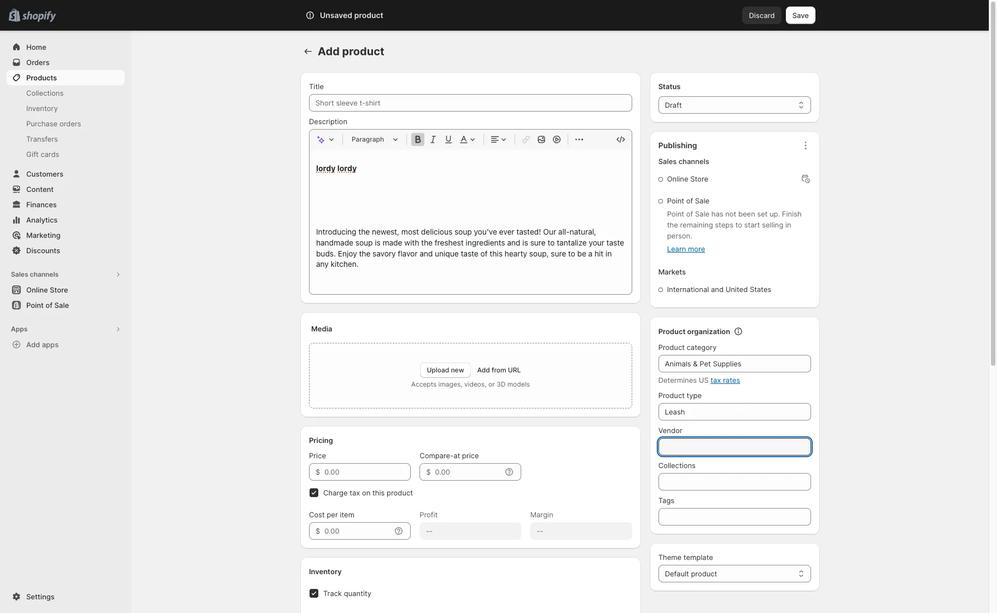 Task type: locate. For each thing, give the bounding box(es) containing it.
sales down publishing
[[658, 157, 677, 166]]

0 horizontal spatial collections
[[26, 89, 64, 97]]

learn more link
[[667, 245, 705, 253]]

point of sale
[[667, 196, 710, 205], [26, 301, 69, 310]]

0 horizontal spatial channels
[[30, 270, 59, 278]]

collections
[[26, 89, 64, 97], [658, 461, 696, 470]]

save
[[793, 11, 809, 20]]

sales channels
[[658, 157, 709, 166], [11, 270, 59, 278]]

0 horizontal spatial sales channels
[[11, 270, 59, 278]]

add up title on the left of page
[[318, 45, 340, 58]]

channels down discounts
[[30, 270, 59, 278]]

models
[[507, 380, 530, 388]]

store
[[690, 175, 708, 183], [50, 286, 68, 294]]

0 vertical spatial tax
[[711, 376, 721, 385]]

theme
[[658, 553, 682, 562]]

vendor
[[658, 426, 683, 435]]

0 horizontal spatial tax
[[350, 489, 360, 497]]

2 product from the top
[[658, 343, 685, 352]]

1 vertical spatial point
[[667, 210, 684, 218]]

online store
[[667, 175, 708, 183], [26, 286, 68, 294]]

store down publishing
[[690, 175, 708, 183]]

0 horizontal spatial sales
[[11, 270, 28, 278]]

add left apps at left
[[26, 340, 40, 349]]

0 vertical spatial add
[[318, 45, 340, 58]]

product
[[658, 327, 686, 336], [658, 343, 685, 352], [658, 391, 685, 400]]

0 vertical spatial point of sale
[[667, 196, 710, 205]]

product down the search
[[342, 45, 384, 58]]

of
[[686, 196, 693, 205], [686, 210, 693, 218], [46, 301, 52, 310]]

online up point of sale button
[[26, 286, 48, 294]]

has
[[712, 210, 723, 218]]

product for unsaved product
[[354, 10, 383, 20]]

product right unsaved
[[354, 10, 383, 20]]

online store button
[[0, 282, 131, 298]]

paragraph
[[352, 135, 384, 143]]

tax left on
[[350, 489, 360, 497]]

track
[[323, 589, 342, 598]]

2 vertical spatial of
[[46, 301, 52, 310]]

compare-
[[420, 451, 454, 460]]

1 horizontal spatial inventory
[[309, 567, 342, 576]]

0 vertical spatial sales channels
[[658, 157, 709, 166]]

sales
[[658, 157, 677, 166], [11, 270, 28, 278]]

1 vertical spatial inventory
[[309, 567, 342, 576]]

0 horizontal spatial store
[[50, 286, 68, 294]]

1 horizontal spatial add
[[318, 45, 340, 58]]

selling
[[762, 220, 784, 229]]

unsaved product
[[320, 10, 383, 20]]

1 horizontal spatial point of sale
[[667, 196, 710, 205]]

1 horizontal spatial online store
[[667, 175, 708, 183]]

price
[[462, 451, 479, 460]]

0 vertical spatial product
[[658, 327, 686, 336]]

point of sale down online store button
[[26, 301, 69, 310]]

product down product organization on the bottom right
[[658, 343, 685, 352]]

1 horizontal spatial online
[[667, 175, 688, 183]]

cost
[[309, 510, 325, 519]]

0 vertical spatial online
[[667, 175, 688, 183]]

template
[[684, 553, 713, 562]]

product down template
[[691, 569, 717, 578]]

and
[[711, 285, 724, 294]]

add for add apps
[[26, 340, 40, 349]]

0 vertical spatial point
[[667, 196, 684, 205]]

2 vertical spatial point
[[26, 301, 44, 310]]

3 product from the top
[[658, 391, 685, 400]]

2 vertical spatial product
[[658, 391, 685, 400]]

Price text field
[[325, 463, 411, 481]]

in
[[786, 220, 791, 229]]

margin
[[530, 510, 553, 519]]

Vendor text field
[[658, 438, 811, 456]]

type
[[687, 391, 702, 400]]

0 vertical spatial inventory
[[26, 104, 58, 113]]

been
[[738, 210, 755, 218]]

add
[[318, 45, 340, 58], [26, 340, 40, 349], [477, 366, 490, 374]]

tax right us
[[711, 376, 721, 385]]

2 horizontal spatial add
[[477, 366, 490, 374]]

product
[[354, 10, 383, 20], [342, 45, 384, 58], [387, 489, 413, 497], [691, 569, 717, 578]]

sales channels down publishing
[[658, 157, 709, 166]]

product down determines
[[658, 391, 685, 400]]

0 horizontal spatial online store
[[26, 286, 68, 294]]

1 vertical spatial product
[[658, 343, 685, 352]]

customers
[[26, 170, 63, 178]]

0 vertical spatial channels
[[679, 157, 709, 166]]

1 vertical spatial point of sale
[[26, 301, 69, 310]]

1 vertical spatial sale
[[695, 210, 710, 218]]

tags
[[658, 496, 675, 505]]

1 horizontal spatial collections
[[658, 461, 696, 470]]

sale inside button
[[54, 301, 69, 310]]

online store up point of sale button
[[26, 286, 68, 294]]

0 horizontal spatial online
[[26, 286, 48, 294]]

0 horizontal spatial point of sale
[[26, 301, 69, 310]]

item
[[340, 510, 354, 519]]

1 horizontal spatial channels
[[679, 157, 709, 166]]

purchase orders
[[26, 119, 81, 128]]

0 vertical spatial collections
[[26, 89, 64, 97]]

orders
[[59, 119, 81, 128]]

cards
[[41, 150, 59, 159]]

description
[[309, 117, 347, 126]]

Title text field
[[309, 94, 632, 112]]

$ down price
[[316, 468, 320, 476]]

store inside button
[[50, 286, 68, 294]]

1 vertical spatial channels
[[30, 270, 59, 278]]

product up "product category"
[[658, 327, 686, 336]]

add apps button
[[7, 337, 125, 352]]

theme template
[[658, 553, 713, 562]]

price
[[309, 451, 326, 460]]

url
[[508, 366, 521, 374]]

$ down the cost
[[316, 527, 320, 536]]

gift cards link
[[7, 147, 125, 162]]

0 horizontal spatial inventory
[[26, 104, 58, 113]]

0 vertical spatial online store
[[667, 175, 708, 183]]

discounts link
[[7, 243, 125, 258]]

1 vertical spatial sales channels
[[11, 270, 59, 278]]

Product category text field
[[658, 355, 811, 373]]

2 vertical spatial add
[[477, 366, 490, 374]]

0 vertical spatial sales
[[658, 157, 677, 166]]

inventory
[[26, 104, 58, 113], [309, 567, 342, 576]]

online down publishing
[[667, 175, 688, 183]]

paragraph button
[[347, 133, 402, 146]]

content link
[[7, 182, 125, 197]]

channels down publishing
[[679, 157, 709, 166]]

channels
[[679, 157, 709, 166], [30, 270, 59, 278]]

more
[[688, 245, 705, 253]]

inventory link
[[7, 101, 125, 116]]

2 vertical spatial sale
[[54, 301, 69, 310]]

store up point of sale button
[[50, 286, 68, 294]]

tax rates link
[[711, 376, 740, 385]]

products link
[[7, 70, 125, 85]]

remaining
[[680, 220, 713, 229]]

Cost per item text field
[[325, 522, 391, 540]]

$
[[316, 468, 320, 476], [426, 468, 431, 476], [316, 527, 320, 536]]

product category
[[658, 343, 717, 352]]

inventory up purchase
[[26, 104, 58, 113]]

1 product from the top
[[658, 327, 686, 336]]

collections down products
[[26, 89, 64, 97]]

quantity
[[344, 589, 371, 598]]

1 vertical spatial store
[[50, 286, 68, 294]]

1 vertical spatial online store
[[26, 286, 68, 294]]

0 horizontal spatial add
[[26, 340, 40, 349]]

$ down compare-
[[426, 468, 431, 476]]

online
[[667, 175, 688, 183], [26, 286, 48, 294]]

1 vertical spatial of
[[686, 210, 693, 218]]

collections down vendor
[[658, 461, 696, 470]]

sale inside point of sale has not been set up. finish the remaining steps to start selling in person. learn more
[[695, 210, 710, 218]]

1 horizontal spatial store
[[690, 175, 708, 183]]

search
[[354, 11, 377, 20]]

1 vertical spatial online
[[26, 286, 48, 294]]

online store down publishing
[[667, 175, 708, 183]]

add apps
[[26, 340, 59, 349]]

of inside button
[[46, 301, 52, 310]]

on
[[362, 489, 371, 497]]

add left from
[[477, 366, 490, 374]]

sales channels down discounts
[[11, 270, 59, 278]]

inventory up track
[[309, 567, 342, 576]]

add inside button
[[26, 340, 40, 349]]

point of sale up remaining
[[667, 196, 710, 205]]

sales down discounts
[[11, 270, 28, 278]]

organization
[[687, 327, 730, 336]]

category
[[687, 343, 717, 352]]

person.
[[667, 231, 692, 240]]

accepts images, videos, or 3d models
[[411, 380, 530, 388]]

1 vertical spatial add
[[26, 340, 40, 349]]

at
[[454, 451, 460, 460]]

3d
[[497, 380, 506, 388]]

0 vertical spatial store
[[690, 175, 708, 183]]

online inside button
[[26, 286, 48, 294]]

1 vertical spatial sales
[[11, 270, 28, 278]]

status
[[658, 82, 681, 91]]

point
[[667, 196, 684, 205], [667, 210, 684, 218], [26, 301, 44, 310]]

product for product category
[[658, 343, 685, 352]]

Tags text field
[[658, 508, 811, 526]]



Task type: describe. For each thing, give the bounding box(es) containing it.
determines
[[658, 376, 697, 385]]

analytics link
[[7, 212, 125, 228]]

collections link
[[7, 85, 125, 101]]

product type
[[658, 391, 702, 400]]

online store inside button
[[26, 286, 68, 294]]

sales channels inside button
[[11, 270, 59, 278]]

content
[[26, 185, 54, 194]]

settings link
[[7, 589, 125, 604]]

finances
[[26, 200, 57, 209]]

states
[[750, 285, 771, 294]]

settings
[[26, 592, 55, 601]]

international
[[667, 285, 709, 294]]

united
[[726, 285, 748, 294]]

Product type text field
[[658, 403, 811, 421]]

point of sale inside button
[[26, 301, 69, 310]]

up.
[[770, 210, 780, 218]]

markets
[[658, 268, 686, 276]]

track quantity
[[323, 589, 371, 598]]

default product
[[665, 569, 717, 578]]

upload new
[[427, 366, 464, 374]]

this
[[373, 489, 385, 497]]

product organization
[[658, 327, 730, 336]]

publishing
[[658, 141, 697, 150]]

purchase orders link
[[7, 116, 125, 131]]

not
[[725, 210, 736, 218]]

international and united states
[[667, 285, 771, 294]]

add product
[[318, 45, 384, 58]]

media
[[311, 324, 332, 333]]

orders link
[[7, 55, 125, 70]]

product for add product
[[342, 45, 384, 58]]

$ for cost per item
[[316, 527, 320, 536]]

learn
[[667, 245, 686, 253]]

gift
[[26, 150, 39, 159]]

product for product organization
[[658, 327, 686, 336]]

search button
[[336, 7, 653, 24]]

transfers
[[26, 135, 58, 143]]

discard button
[[743, 7, 782, 24]]

new
[[451, 366, 464, 374]]

Collections text field
[[658, 473, 811, 491]]

pricing
[[309, 436, 333, 445]]

point inside the point of sale link
[[26, 301, 44, 310]]

product for product type
[[658, 391, 685, 400]]

1 horizontal spatial tax
[[711, 376, 721, 385]]

charge
[[323, 489, 348, 497]]

products
[[26, 73, 57, 82]]

1 horizontal spatial sales
[[658, 157, 677, 166]]

point of sale has not been set up. finish the remaining steps to start selling in person. learn more
[[667, 210, 802, 253]]

0 vertical spatial sale
[[695, 196, 710, 205]]

save button
[[786, 7, 816, 24]]

finances link
[[7, 197, 125, 212]]

transfers link
[[7, 131, 125, 147]]

set
[[757, 210, 768, 218]]

default
[[665, 569, 689, 578]]

point of sale link
[[7, 298, 125, 313]]

compare-at price
[[420, 451, 479, 460]]

images,
[[438, 380, 463, 388]]

apps
[[11, 325, 28, 333]]

customers link
[[7, 166, 125, 182]]

start
[[744, 220, 760, 229]]

per
[[327, 510, 338, 519]]

1 vertical spatial tax
[[350, 489, 360, 497]]

of inside point of sale has not been set up. finish the remaining steps to start selling in person. learn more
[[686, 210, 693, 218]]

finish
[[782, 210, 802, 218]]

marketing
[[26, 231, 60, 240]]

add for add from url
[[477, 366, 490, 374]]

sales channels button
[[7, 267, 125, 282]]

Margin text field
[[530, 522, 632, 540]]

discounts
[[26, 246, 60, 255]]

point inside point of sale has not been set up. finish the remaining steps to start selling in person. learn more
[[667, 210, 684, 218]]

Compare-at price text field
[[435, 463, 502, 481]]

home link
[[7, 39, 125, 55]]

unsaved
[[320, 10, 352, 20]]

add from url button
[[477, 366, 521, 374]]

rates
[[723, 376, 740, 385]]

add from url
[[477, 366, 521, 374]]

steps
[[715, 220, 734, 229]]

sales inside button
[[11, 270, 28, 278]]

or
[[489, 380, 495, 388]]

$ for compare-at price
[[426, 468, 431, 476]]

1 vertical spatial collections
[[658, 461, 696, 470]]

title
[[309, 82, 324, 91]]

charge tax on this product
[[323, 489, 413, 497]]

add for add product
[[318, 45, 340, 58]]

product for default product
[[691, 569, 717, 578]]

analytics
[[26, 216, 58, 224]]

0 vertical spatial of
[[686, 196, 693, 205]]

product right the this
[[387, 489, 413, 497]]

channels inside button
[[30, 270, 59, 278]]

marketing link
[[7, 228, 125, 243]]

from
[[492, 366, 506, 374]]

gift cards
[[26, 150, 59, 159]]

draft
[[665, 101, 682, 109]]

shopify image
[[22, 11, 56, 22]]

apps button
[[7, 322, 125, 337]]

point of sale button
[[0, 298, 131, 313]]

Profit text field
[[420, 522, 522, 540]]

1 horizontal spatial sales channels
[[658, 157, 709, 166]]

$ for price
[[316, 468, 320, 476]]



Task type: vqa. For each thing, say whether or not it's contained in the screenshot.
None
no



